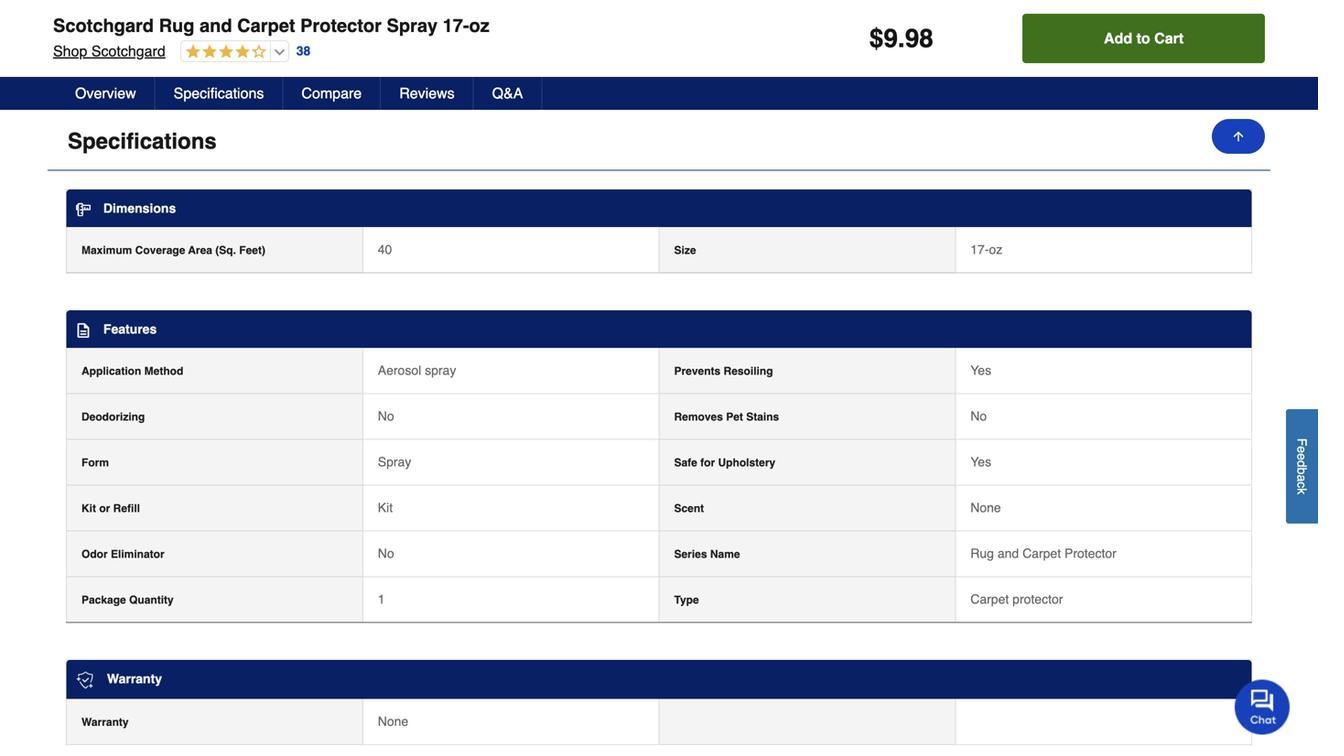 Task type: describe. For each thing, give the bounding box(es) containing it.
carpets,
[[209, 28, 254, 42]]

prevents resoiling
[[674, 365, 773, 378]]

safe
[[674, 457, 698, 469]]

dry
[[296, 28, 314, 42]]

overview button
[[57, 77, 155, 110]]

for
[[701, 457, 715, 469]]

add to cart
[[1104, 30, 1184, 47]]

cleaned
[[533, 64, 578, 78]]

kit or refill
[[81, 502, 140, 515]]

application
[[125, 46, 186, 60]]

easier
[[172, 10, 207, 25]]

chevron up image
[[1232, 132, 1251, 151]]

deodorizing
[[81, 411, 145, 424]]

months
[[650, 64, 692, 78]]

yes for spray
[[971, 455, 992, 469]]

method
[[144, 365, 183, 378]]

b
[[1295, 467, 1310, 474]]

4.3 stars image
[[181, 44, 266, 61]]

or up application
[[159, 28, 171, 42]]

apply
[[82, 28, 114, 42]]

f e e d b a c k
[[1295, 438, 1310, 494]]

steam
[[494, 64, 529, 78]]

form
[[81, 457, 109, 469]]

rug and carpet protector
[[971, 546, 1117, 561]]

yes for aerosol spray
[[971, 363, 992, 378]]

17-oz
[[971, 242, 1003, 257]]

your
[[414, 64, 439, 78]]

1 e from the top
[[1295, 446, 1310, 453]]

resoiling
[[724, 365, 773, 378]]

or right "cleaned"
[[581, 64, 593, 78]]

0 vertical spatial spray
[[387, 15, 438, 36]]

refill
[[113, 502, 140, 515]]

d
[[1295, 460, 1310, 467]]

f
[[1295, 438, 1310, 446]]

feet)
[[239, 244, 265, 257]]

add
[[1104, 30, 1133, 47]]

kit for kit
[[378, 501, 393, 515]]

pet
[[726, 411, 743, 424]]

size
[[674, 244, 696, 257]]

no for rug and carpet protector
[[378, 546, 394, 561]]

q&a button
[[474, 77, 542, 110]]

dimensions image
[[76, 202, 91, 217]]

spot
[[362, 28, 386, 42]]

scotchgard rug and carpet protector spray 17-oz
[[53, 15, 490, 36]]

prevents
[[674, 365, 721, 378]]

coverage
[[135, 244, 185, 257]]

1 vertical spatial warranty
[[81, 716, 129, 729]]

compare
[[302, 85, 362, 102]]

removes pet stains
[[674, 411, 779, 424]]

or left refill
[[99, 502, 110, 515]]

0 vertical spatial scotchgard
[[53, 15, 154, 36]]

clean
[[174, 28, 205, 42]]

makes cleanup easier apply to new or clean carpets, wet or dry or after spot treatment simple application reapply scotchgard rug and carpet protector every time your carpet is steam cleaned or every six months
[[82, 10, 692, 78]]

$ 9 . 98
[[870, 24, 934, 53]]

aerosol spray
[[378, 363, 456, 378]]

$
[[870, 24, 884, 53]]

six
[[631, 64, 647, 78]]

1 vertical spatial scotchgard
[[91, 43, 165, 60]]

maximum
[[81, 244, 132, 257]]

time
[[386, 64, 410, 78]]

scent
[[674, 502, 704, 515]]

safe for upholstery
[[674, 457, 776, 469]]

chat invite button image
[[1235, 679, 1291, 735]]

0 vertical spatial specifications button
[[155, 77, 283, 110]]

reapply
[[82, 64, 129, 78]]

1
[[378, 592, 385, 607]]

arrow up image
[[1231, 129, 1246, 144]]

.
[[898, 24, 905, 53]]

carpet
[[442, 64, 478, 78]]

simple
[[82, 46, 122, 60]]

maximum coverage area (sq. feet)
[[81, 244, 265, 257]]

shop scotchgard
[[53, 43, 165, 60]]

c
[[1295, 482, 1310, 488]]

eliminator
[[111, 548, 165, 561]]

2 e from the top
[[1295, 453, 1310, 460]]

carpet protector
[[971, 592, 1063, 607]]



Task type: locate. For each thing, give the bounding box(es) containing it.
kit
[[378, 501, 393, 515], [81, 502, 96, 515]]

rug right new
[[159, 15, 195, 36]]

oz
[[469, 15, 490, 36], [989, 242, 1003, 257]]

rug down 4.3 stars image
[[201, 64, 225, 78]]

0 vertical spatial protector
[[300, 15, 382, 36]]

0 vertical spatial 17-
[[443, 15, 469, 36]]

1 vertical spatial spray
[[378, 455, 411, 469]]

1 vertical spatial yes
[[971, 455, 992, 469]]

k
[[1295, 488, 1310, 494]]

1 vertical spatial specifications
[[68, 129, 217, 154]]

or right dry
[[318, 28, 329, 42]]

every
[[351, 64, 382, 78], [596, 64, 627, 78]]

1 horizontal spatial every
[[596, 64, 627, 78]]

carpet left protector
[[971, 592, 1009, 607]]

1 vertical spatial 17-
[[971, 242, 989, 257]]

0 vertical spatial rug
[[159, 15, 195, 36]]

0 vertical spatial none
[[971, 501, 1001, 515]]

specifications
[[174, 85, 264, 102], [68, 129, 217, 154]]

removes
[[674, 411, 723, 424]]

makes
[[82, 10, 120, 25]]

1 horizontal spatial kit
[[378, 501, 393, 515]]

1 vertical spatial and
[[228, 64, 250, 78]]

(sq.
[[215, 244, 236, 257]]

and inside makes cleanup easier apply to new or clean carpets, wet or dry or after spot treatment simple application reapply scotchgard rug and carpet protector every time your carpet is steam cleaned or every six months
[[228, 64, 250, 78]]

protector
[[1013, 592, 1063, 607]]

name
[[710, 548, 740, 561]]

no for no
[[378, 409, 394, 424]]

upholstery
[[718, 457, 776, 469]]

package quantity
[[81, 594, 174, 607]]

application
[[81, 365, 141, 378]]

scotchgard inside makes cleanup easier apply to new or clean carpets, wet or dry or after spot treatment simple application reapply scotchgard rug and carpet protector every time your carpet is steam cleaned or every six months
[[133, 64, 198, 78]]

2 every from the left
[[596, 64, 627, 78]]

carpet left dry
[[237, 15, 295, 36]]

a
[[1295, 474, 1310, 482]]

reviews button
[[381, 77, 474, 110]]

0 horizontal spatial none
[[378, 714, 409, 729]]

reviews
[[399, 85, 455, 102]]

new
[[132, 28, 156, 42]]

to
[[118, 28, 129, 42], [1137, 30, 1151, 47]]

dimensions
[[103, 201, 176, 216]]

features
[[103, 322, 157, 337]]

scotchgard down new
[[91, 43, 165, 60]]

to left new
[[118, 28, 129, 42]]

2 vertical spatial rug
[[971, 546, 994, 561]]

series name
[[674, 548, 740, 561]]

9
[[884, 24, 898, 53]]

1 vertical spatial oz
[[989, 242, 1003, 257]]

2 vertical spatial and
[[998, 546, 1019, 561]]

is
[[481, 64, 491, 78]]

1 vertical spatial protector
[[295, 64, 347, 78]]

overview
[[75, 85, 136, 102]]

2 vertical spatial protector
[[1065, 546, 1117, 561]]

0 horizontal spatial every
[[351, 64, 382, 78]]

wet
[[258, 28, 278, 42]]

scotchgard
[[53, 15, 154, 36], [91, 43, 165, 60], [133, 64, 198, 78]]

2 vertical spatial scotchgard
[[133, 64, 198, 78]]

and down 4.3 stars image
[[228, 64, 250, 78]]

0 horizontal spatial to
[[118, 28, 129, 42]]

add to cart button
[[1023, 14, 1265, 63]]

q&a
[[492, 85, 523, 102]]

to inside makes cleanup easier apply to new or clean carpets, wet or dry or after spot treatment simple application reapply scotchgard rug and carpet protector every time your carpet is steam cleaned or every six months
[[118, 28, 129, 42]]

odor eliminator
[[81, 548, 165, 561]]

and up 4.3 stars image
[[200, 15, 232, 36]]

1 horizontal spatial rug
[[201, 64, 225, 78]]

every left six
[[596, 64, 627, 78]]

stains
[[746, 411, 779, 424]]

f e e d b a c k button
[[1286, 409, 1318, 523]]

yes
[[971, 363, 992, 378], [971, 455, 992, 469]]

0 vertical spatial specifications
[[174, 85, 264, 102]]

spray
[[387, 15, 438, 36], [378, 455, 411, 469]]

and up carpet protector
[[998, 546, 1019, 561]]

1 vertical spatial specifications button
[[48, 113, 1271, 171]]

series
[[674, 548, 707, 561]]

specifications for topmost specifications button
[[174, 85, 264, 102]]

area
[[188, 244, 212, 257]]

1 vertical spatial none
[[378, 714, 409, 729]]

kit for kit or refill
[[81, 502, 96, 515]]

carpet
[[237, 15, 295, 36], [253, 64, 292, 78], [1023, 546, 1061, 561], [971, 592, 1009, 607]]

0 vertical spatial warranty
[[107, 672, 162, 686]]

e up d
[[1295, 446, 1310, 453]]

cleanup
[[124, 10, 169, 25]]

0 horizontal spatial rug
[[159, 15, 195, 36]]

98
[[905, 24, 934, 53]]

carpet up protector
[[1023, 546, 1061, 561]]

or left dry
[[281, 28, 293, 42]]

to right add on the top right of page
[[1137, 30, 1151, 47]]

package
[[81, 594, 126, 607]]

1 horizontal spatial none
[[971, 501, 1001, 515]]

2 horizontal spatial rug
[[971, 546, 994, 561]]

1 vertical spatial rug
[[201, 64, 225, 78]]

1 every from the left
[[351, 64, 382, 78]]

and
[[200, 15, 232, 36], [228, 64, 250, 78], [998, 546, 1019, 561]]

0 horizontal spatial oz
[[469, 15, 490, 36]]

carpet down "wet"
[[253, 64, 292, 78]]

cart
[[1155, 30, 1184, 47]]

aerosol
[[378, 363, 421, 378]]

0 vertical spatial oz
[[469, 15, 490, 36]]

1 horizontal spatial oz
[[989, 242, 1003, 257]]

compare button
[[283, 77, 381, 110]]

e
[[1295, 446, 1310, 453], [1295, 453, 1310, 460]]

scotchgard up shop scotchgard at the top of page
[[53, 15, 154, 36]]

rug up carpet protector
[[971, 546, 994, 561]]

odor
[[81, 548, 108, 561]]

application method
[[81, 365, 183, 378]]

rug inside makes cleanup easier apply to new or clean carpets, wet or dry or after spot treatment simple application reapply scotchgard rug and carpet protector every time your carpet is steam cleaned or every six months
[[201, 64, 225, 78]]

after
[[332, 28, 358, 42]]

specifications button down 4.3 stars image
[[155, 77, 283, 110]]

specifications button
[[155, 77, 283, 110], [48, 113, 1271, 171]]

scotchgard down application
[[133, 64, 198, 78]]

every left time
[[351, 64, 382, 78]]

treatment
[[389, 28, 444, 42]]

17-
[[443, 15, 469, 36], [971, 242, 989, 257]]

38
[[296, 44, 311, 58]]

carpet inside makes cleanup easier apply to new or clean carpets, wet or dry or after spot treatment simple application reapply scotchgard rug and carpet protector every time your carpet is steam cleaned or every six months
[[253, 64, 292, 78]]

warranty
[[107, 672, 162, 686], [81, 716, 129, 729]]

specifications button down months
[[48, 113, 1271, 171]]

type
[[674, 594, 699, 607]]

or
[[159, 28, 171, 42], [281, 28, 293, 42], [318, 28, 329, 42], [581, 64, 593, 78], [99, 502, 110, 515]]

protector inside makes cleanup easier apply to new or clean carpets, wet or dry or after spot treatment simple application reapply scotchgard rug and carpet protector every time your carpet is steam cleaned or every six months
[[295, 64, 347, 78]]

spray
[[425, 363, 456, 378]]

40
[[378, 242, 392, 257]]

0 vertical spatial yes
[[971, 363, 992, 378]]

0 horizontal spatial 17-
[[443, 15, 469, 36]]

specifications down 4.3 stars image
[[174, 85, 264, 102]]

specifications down overview button
[[68, 129, 217, 154]]

0 vertical spatial and
[[200, 15, 232, 36]]

1 horizontal spatial 17-
[[971, 242, 989, 257]]

to inside button
[[1137, 30, 1151, 47]]

rug
[[159, 15, 195, 36], [201, 64, 225, 78], [971, 546, 994, 561]]

1 horizontal spatial to
[[1137, 30, 1151, 47]]

1 yes from the top
[[971, 363, 992, 378]]

2 yes from the top
[[971, 455, 992, 469]]

quantity
[[129, 594, 174, 607]]

0 horizontal spatial kit
[[81, 502, 96, 515]]

e up b
[[1295, 453, 1310, 460]]

specifications for specifications button to the bottom
[[68, 129, 217, 154]]

shop
[[53, 43, 87, 60]]

notes image
[[76, 323, 91, 338]]



Task type: vqa. For each thing, say whether or not it's contained in the screenshot.


